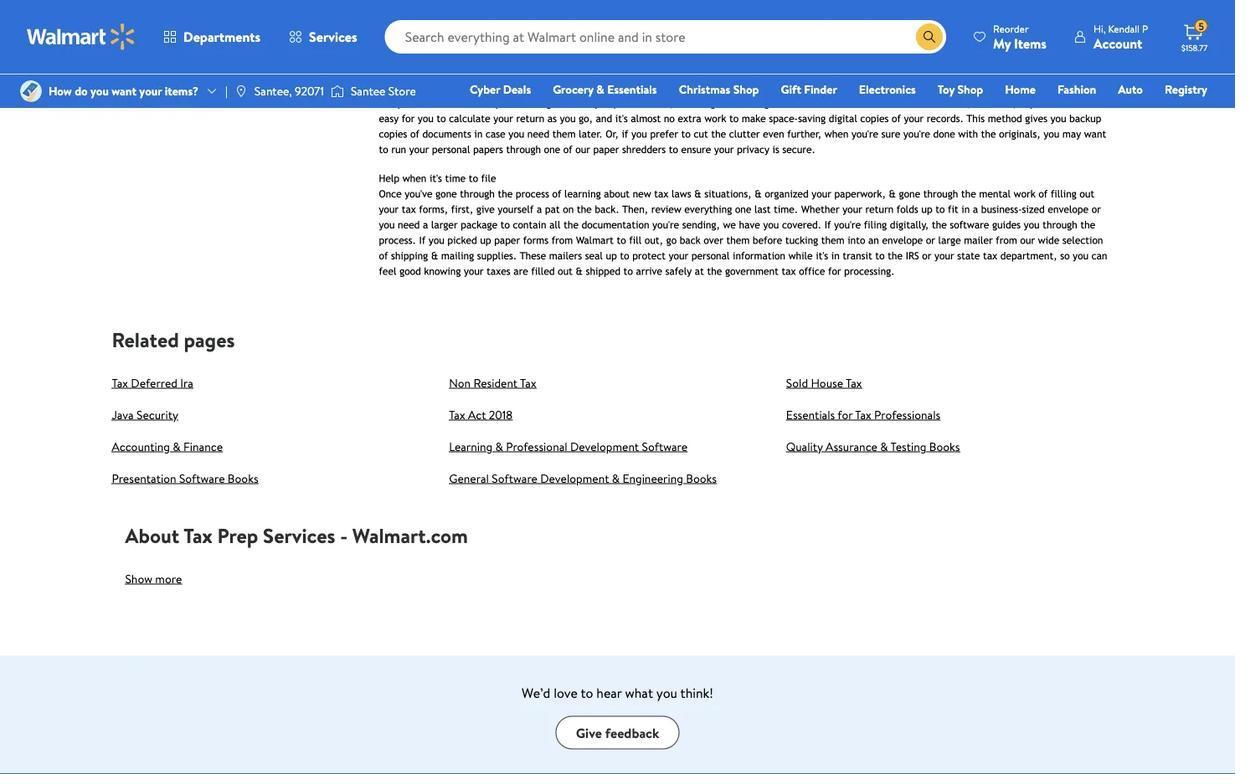 Task type: locate. For each thing, give the bounding box(es) containing it.
1 horizontal spatial software
[[492, 470, 538, 487]]

for
[[838, 407, 853, 423]]

give
[[576, 724, 602, 742]]

departments
[[183, 28, 261, 46]]

1 horizontal spatial shop
[[958, 81, 983, 98]]

|
[[225, 83, 228, 99]]

cyber
[[470, 81, 500, 98]]

& left testing
[[880, 439, 888, 455]]

development down learning & professional development software
[[540, 470, 609, 487]]

books right engineering at the right bottom of the page
[[686, 470, 717, 487]]

software up engineering at the right bottom of the page
[[642, 439, 688, 455]]

development up general software development & engineering books 'link'
[[570, 439, 639, 455]]

1 vertical spatial services
[[263, 522, 335, 550]]

services left - at the bottom
[[263, 522, 335, 550]]

1 shop from the left
[[733, 81, 759, 98]]

&
[[597, 81, 605, 98], [173, 439, 181, 455], [495, 439, 503, 455], [880, 439, 888, 455], [612, 470, 620, 487]]

santee,
[[254, 83, 292, 99]]

1 vertical spatial you
[[656, 684, 678, 702]]

 image for how do you want your items?
[[20, 80, 42, 102]]

electronics
[[859, 81, 916, 98]]

fashion link
[[1050, 80, 1104, 98]]

search icon image
[[923, 30, 936, 44]]

walmart+ link
[[1150, 104, 1215, 122]]

0 horizontal spatial shop
[[733, 81, 759, 98]]

& left finance
[[173, 439, 181, 455]]

0 horizontal spatial software
[[179, 470, 225, 487]]

2 horizontal spatial  image
[[331, 83, 344, 100]]

we'd
[[522, 684, 551, 702]]

tax deferred ira
[[112, 375, 193, 391]]

how do you want your items?
[[49, 83, 199, 99]]

professionals
[[874, 407, 941, 423]]

1 horizontal spatial essentials
[[786, 407, 835, 423]]

tax left prep on the bottom left
[[184, 522, 213, 550]]

registry
[[1165, 81, 1208, 98]]

christmas
[[679, 81, 731, 98]]

1 horizontal spatial  image
[[234, 85, 248, 98]]

java security link
[[112, 407, 178, 423]]

general software development & engineering books
[[449, 470, 717, 487]]

christmas shop link
[[671, 80, 767, 98]]

& right grocery
[[597, 81, 605, 98]]

2 shop from the left
[[958, 81, 983, 98]]

& right the learning
[[495, 439, 503, 455]]

java security
[[112, 407, 178, 423]]

shop right christmas at the top
[[733, 81, 759, 98]]

pages
[[184, 326, 235, 354]]

 image for santee store
[[331, 83, 344, 100]]

to
[[581, 684, 593, 702]]

deals
[[503, 81, 531, 98]]

0 vertical spatial you
[[90, 83, 109, 99]]

house
[[811, 375, 843, 391]]

show more button
[[125, 566, 182, 593]]

software down finance
[[179, 470, 225, 487]]

ira
[[180, 375, 193, 391]]

services button
[[275, 17, 372, 57]]

0 vertical spatial services
[[309, 28, 357, 46]]

learning & professional development software link
[[449, 439, 688, 455]]

books right testing
[[929, 439, 960, 455]]

electronics link
[[852, 80, 924, 98]]

toy shop
[[938, 81, 983, 98]]

fashion
[[1058, 81, 1097, 98]]

related pages
[[112, 326, 235, 354]]

hear
[[597, 684, 622, 702]]

0 horizontal spatial  image
[[20, 80, 42, 102]]

0 vertical spatial essentials
[[607, 81, 657, 98]]

2 horizontal spatial books
[[929, 439, 960, 455]]

quality assurance & testing books link
[[786, 439, 960, 455]]

Walmart Site-Wide search field
[[385, 20, 946, 54]]

 image
[[20, 80, 42, 102], [331, 83, 344, 100], [234, 85, 248, 98]]

2 horizontal spatial software
[[642, 439, 688, 455]]

feedback
[[605, 724, 659, 742]]

 image left how
[[20, 80, 42, 102]]

reorder
[[993, 21, 1029, 36]]

santee store
[[351, 83, 416, 99]]

how
[[49, 83, 72, 99]]

books up prep on the bottom left
[[228, 470, 258, 487]]

0 horizontal spatial you
[[90, 83, 109, 99]]

grocery & essentials
[[553, 81, 657, 98]]

you right do
[[90, 83, 109, 99]]

tax right for
[[855, 407, 872, 423]]

services
[[309, 28, 357, 46], [263, 522, 335, 550]]

& for grocery
[[597, 81, 605, 98]]

finance
[[183, 439, 223, 455]]

santee, 92071
[[254, 83, 324, 99]]

0 vertical spatial development
[[570, 439, 639, 455]]

services up 92071
[[309, 28, 357, 46]]

debit
[[1107, 105, 1136, 121]]

gift finder link
[[773, 80, 845, 98]]

engineering
[[623, 470, 683, 487]]

tax
[[112, 375, 128, 391], [520, 375, 537, 391], [846, 375, 862, 391], [449, 407, 465, 423], [855, 407, 872, 423], [184, 522, 213, 550]]

essentials for tax professionals link
[[786, 407, 941, 423]]

auto link
[[1111, 80, 1151, 98]]

accounting & finance
[[112, 439, 223, 455]]

gift
[[781, 81, 801, 98]]

java
[[112, 407, 134, 423]]

essentials right grocery
[[607, 81, 657, 98]]

essentials up quality
[[786, 407, 835, 423]]

 image for santee, 92071
[[234, 85, 248, 98]]

shop right toy
[[958, 81, 983, 98]]

 image right 92071
[[331, 83, 344, 100]]

you right what
[[656, 684, 678, 702]]

books
[[929, 439, 960, 455], [228, 470, 258, 487], [686, 470, 717, 487]]

security
[[136, 407, 178, 423]]

do
[[75, 83, 88, 99]]

software down professional
[[492, 470, 538, 487]]

kendall
[[1108, 21, 1140, 36]]

accounting & finance link
[[112, 439, 223, 455]]

presentation software books
[[112, 470, 258, 487]]

0 horizontal spatial essentials
[[607, 81, 657, 98]]

what
[[625, 684, 653, 702]]

software
[[642, 439, 688, 455], [179, 470, 225, 487], [492, 470, 538, 487]]

development
[[570, 439, 639, 455], [540, 470, 609, 487]]

 image right |
[[234, 85, 248, 98]]

tax act 2018 link
[[449, 407, 513, 423]]

presentation software books link
[[112, 470, 258, 487]]

you
[[90, 83, 109, 99], [656, 684, 678, 702]]

items
[[1014, 34, 1047, 52]]

1 vertical spatial essentials
[[786, 407, 835, 423]]

non
[[449, 375, 471, 391]]



Task type: describe. For each thing, give the bounding box(es) containing it.
essentials for tax professionals
[[786, 407, 941, 423]]

tax left act
[[449, 407, 465, 423]]

0 horizontal spatial books
[[228, 470, 258, 487]]

quality assurance & testing books
[[786, 439, 960, 455]]

non resident tax link
[[449, 375, 537, 391]]

accounting
[[112, 439, 170, 455]]

grocery & essentials link
[[545, 80, 665, 98]]

assurance
[[826, 439, 878, 455]]

walmart.com
[[352, 522, 468, 550]]

shop for toy shop
[[958, 81, 983, 98]]

reorder my items
[[993, 21, 1047, 52]]

professional
[[506, 439, 568, 455]]

gift finder
[[781, 81, 837, 98]]

shop for christmas shop
[[733, 81, 759, 98]]

software for presentation software books
[[179, 470, 225, 487]]

home
[[1005, 81, 1036, 98]]

& for accounting
[[173, 439, 181, 455]]

software for general software development & engineering books
[[492, 470, 538, 487]]

-
[[340, 522, 348, 550]]

hi, kendall p account
[[1094, 21, 1148, 52]]

your
[[139, 83, 162, 99]]

p
[[1142, 21, 1148, 36]]

tax right resident
[[520, 375, 537, 391]]

learning & professional development software
[[449, 439, 688, 455]]

items?
[[165, 83, 199, 99]]

92071
[[295, 83, 324, 99]]

think!
[[681, 684, 714, 702]]

auto
[[1118, 81, 1143, 98]]

sold
[[786, 375, 808, 391]]

& left engineering at the right bottom of the page
[[612, 470, 620, 487]]

finder
[[804, 81, 837, 98]]

resident
[[474, 375, 518, 391]]

departments button
[[149, 17, 275, 57]]

my
[[993, 34, 1011, 52]]

related
[[112, 326, 179, 354]]

we'd love to hear what you think!
[[522, 684, 714, 702]]

tax act 2018
[[449, 407, 513, 423]]

toy
[[938, 81, 955, 98]]

prep
[[217, 522, 258, 550]]

show more
[[125, 571, 182, 587]]

learning
[[449, 439, 493, 455]]

cyber deals
[[470, 81, 531, 98]]

one debit link
[[1072, 104, 1144, 122]]

tax up java
[[112, 375, 128, 391]]

testing
[[891, 439, 927, 455]]

christmas shop
[[679, 81, 759, 98]]

5
[[1199, 19, 1204, 33]]

tax deferred ira link
[[112, 375, 193, 391]]

grocery
[[553, 81, 594, 98]]

santee
[[351, 83, 386, 99]]

general
[[449, 470, 489, 487]]

registry link
[[1157, 80, 1215, 98]]

quality
[[786, 439, 823, 455]]

one
[[1079, 105, 1105, 121]]

about tax prep services - walmart.com
[[125, 522, 468, 550]]

1 horizontal spatial you
[[656, 684, 678, 702]]

1 horizontal spatial books
[[686, 470, 717, 487]]

$158.77
[[1182, 42, 1208, 53]]

sold house tax
[[786, 375, 862, 391]]

show
[[125, 571, 152, 587]]

more
[[155, 571, 182, 587]]

toy shop link
[[930, 80, 991, 98]]

love
[[554, 684, 578, 702]]

tax right house at the right of the page
[[846, 375, 862, 391]]

hi,
[[1094, 21, 1106, 36]]

Search search field
[[385, 20, 946, 54]]

walmart+
[[1158, 105, 1208, 121]]

about
[[125, 522, 179, 550]]

1 vertical spatial development
[[540, 470, 609, 487]]

give feedback
[[576, 724, 659, 742]]

sold house tax link
[[786, 375, 862, 391]]

services inside services popup button
[[309, 28, 357, 46]]

presentation
[[112, 470, 176, 487]]

give feedback button
[[556, 717, 679, 750]]

walmart image
[[27, 23, 136, 50]]

act
[[468, 407, 486, 423]]

& for learning
[[495, 439, 503, 455]]

account
[[1094, 34, 1143, 52]]

2018
[[489, 407, 513, 423]]

non resident tax
[[449, 375, 537, 391]]

registry one debit
[[1079, 81, 1208, 121]]



Task type: vqa. For each thing, say whether or not it's contained in the screenshot.
1st the Shop now from the left
no



